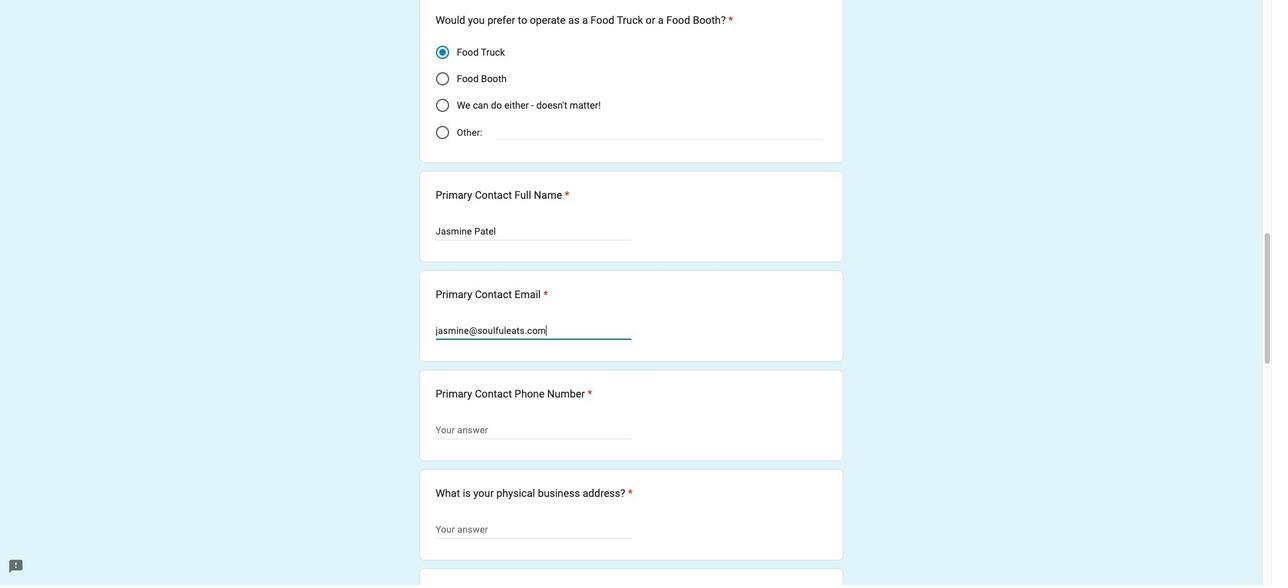 Task type: locate. For each thing, give the bounding box(es) containing it.
Food Booth radio
[[436, 72, 449, 86]]

required question element
[[726, 13, 733, 29], [562, 188, 570, 204], [541, 287, 548, 303], [585, 387, 593, 403], [626, 486, 633, 502]]

3 heading from the top
[[436, 287, 548, 303]]

heading
[[436, 13, 733, 29], [436, 188, 570, 204], [436, 287, 548, 303], [436, 387, 593, 403], [436, 486, 633, 502]]

We can do either - doesn't matter! radio
[[436, 99, 449, 112]]

None text field
[[436, 224, 631, 239], [436, 323, 631, 339], [436, 422, 631, 438], [436, 522, 631, 538], [436, 224, 631, 239], [436, 323, 631, 339], [436, 422, 631, 438], [436, 522, 631, 538]]

4 heading from the top
[[436, 387, 593, 403]]

None radio
[[436, 126, 449, 139]]



Task type: describe. For each thing, give the bounding box(es) containing it.
Other response text field
[[496, 124, 822, 139]]

2 heading from the top
[[436, 188, 570, 204]]

Food Truck radio
[[436, 46, 449, 59]]

report a problem to google image
[[8, 559, 24, 575]]

1 heading from the top
[[436, 13, 733, 29]]

5 heading from the top
[[436, 486, 633, 502]]

food booth image
[[436, 72, 449, 86]]

we can do either - doesn't matter! image
[[436, 99, 449, 112]]

food truck image
[[439, 49, 446, 56]]



Task type: vqa. For each thing, say whether or not it's contained in the screenshot.
Heading
yes



